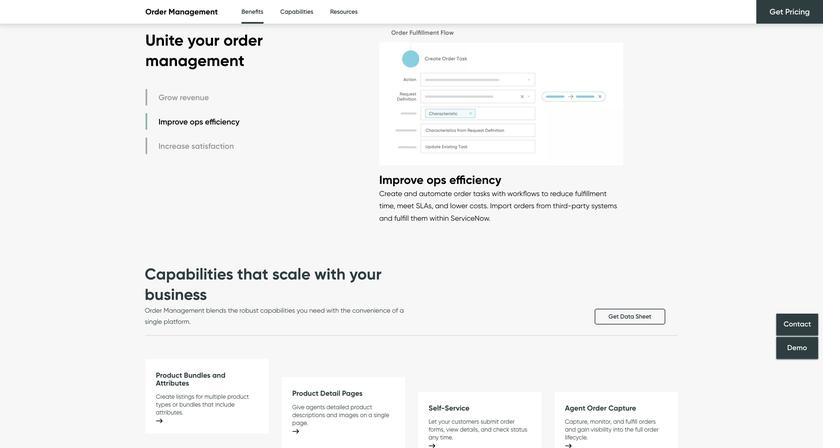 Task type: locate. For each thing, give the bounding box(es) containing it.
improve inside 'improve ops efficiency create and automate order tasks with workflows to reduce fulfillment time, meet slas, and lower costs. import orders from third-party systems and fulfill them within servicenow.'
[[379, 173, 424, 187]]

1 horizontal spatial orders
[[639, 418, 656, 425]]

self-service
[[429, 404, 470, 413]]

and inside product bundles and attributes
[[212, 371, 226, 380]]

third-
[[553, 202, 572, 210]]

1 horizontal spatial a
[[400, 307, 404, 314]]

0 horizontal spatial orders
[[514, 202, 535, 210]]

single
[[145, 318, 162, 326], [374, 412, 389, 419]]

costs.
[[470, 202, 489, 210]]

1 vertical spatial efficiency
[[449, 173, 502, 187]]

need
[[309, 307, 325, 314]]

0 horizontal spatial fulfill
[[394, 214, 409, 222]]

0 horizontal spatial get
[[609, 313, 619, 320]]

capabilities for capabilities
[[280, 8, 313, 15]]

a right "of"
[[400, 307, 404, 314]]

management
[[169, 7, 218, 17], [164, 307, 205, 314]]

your inside capabilities that scale with your business order management blends the robust capabilities you need with the convenience of a single platform.
[[350, 264, 382, 284]]

0 vertical spatial product
[[156, 371, 182, 380]]

create
[[379, 189, 402, 198], [156, 394, 175, 400]]

improve ops efficiency
[[159, 117, 240, 126]]

1 vertical spatial orders
[[639, 418, 656, 425]]

efficiency up satisfaction
[[205, 117, 240, 126]]

fulfill up full
[[626, 418, 638, 425]]

0 horizontal spatial create
[[156, 394, 175, 400]]

for
[[196, 394, 203, 400]]

of
[[392, 307, 398, 314]]

product inside create listings for multiple product types or bundles that include attributes.
[[227, 394, 249, 400]]

2 vertical spatial order
[[587, 404, 607, 413]]

order management
[[145, 7, 218, 17]]

and down detailed
[[327, 412, 337, 419]]

orders down workflows
[[514, 202, 535, 210]]

orders inside 'improve ops efficiency create and automate order tasks with workflows to reduce fulfillment time, meet slas, and lower costs. import orders from third-party systems and fulfill them within servicenow.'
[[514, 202, 535, 210]]

2 vertical spatial your
[[439, 418, 450, 425]]

single inside give agents detailed product descriptions and images on a single page.
[[374, 412, 389, 419]]

improve
[[159, 117, 188, 126], [379, 173, 424, 187]]

0 vertical spatial single
[[145, 318, 162, 326]]

1 horizontal spatial your
[[350, 264, 382, 284]]

ops up increase satisfaction
[[190, 117, 203, 126]]

gain
[[578, 426, 590, 433]]

and down submit
[[481, 426, 492, 433]]

orders
[[514, 202, 535, 210], [639, 418, 656, 425]]

0 vertical spatial product
[[227, 394, 249, 400]]

1 vertical spatial improve
[[379, 173, 424, 187]]

order up lower
[[454, 189, 472, 198]]

product for product bundles and attributes
[[156, 371, 182, 380]]

and up lifecycle.
[[565, 426, 576, 433]]

efficiency for improve ops efficiency
[[205, 117, 240, 126]]

2 horizontal spatial your
[[439, 418, 450, 425]]

0 horizontal spatial efficiency
[[205, 117, 240, 126]]

1 horizontal spatial improve
[[379, 173, 424, 187]]

order down the business
[[145, 307, 162, 314]]

0 horizontal spatial a
[[369, 412, 372, 419]]

improve for improve ops efficiency create and automate order tasks with workflows to reduce fulfillment time, meet slas, and lower costs. import orders from third-party systems and fulfill them within servicenow.
[[379, 173, 424, 187]]

systems
[[592, 202, 617, 210]]

0 vertical spatial that
[[237, 264, 268, 284]]

1 vertical spatial ops
[[427, 173, 447, 187]]

product inside give agents detailed product descriptions and images on a single page.
[[351, 404, 372, 411]]

0 vertical spatial create
[[379, 189, 402, 198]]

detail
[[320, 389, 340, 398]]

a
[[400, 307, 404, 314], [369, 412, 372, 419]]

0 horizontal spatial the
[[228, 307, 238, 314]]

1 vertical spatial create
[[156, 394, 175, 400]]

the
[[228, 307, 238, 314], [341, 307, 351, 314], [625, 426, 634, 433]]

and down time,
[[379, 214, 393, 222]]

improve up increase
[[159, 117, 188, 126]]

product up listings
[[156, 371, 182, 380]]

capabilities inside capabilities that scale with your business order management blends the robust capabilities you need with the convenience of a single platform.
[[145, 264, 233, 284]]

unite your order management
[[145, 30, 263, 70]]

0 vertical spatial ops
[[190, 117, 203, 126]]

0 vertical spatial efficiency
[[205, 117, 240, 126]]

product
[[227, 394, 249, 400], [351, 404, 372, 411]]

fulfill
[[394, 214, 409, 222], [626, 418, 638, 425]]

order up monitor,
[[587, 404, 607, 413]]

get data sheet
[[609, 313, 652, 320]]

1 vertical spatial that
[[202, 401, 214, 408]]

types
[[156, 401, 171, 408]]

improve up meet
[[379, 173, 424, 187]]

workflows
[[508, 189, 540, 198]]

single left platform.
[[145, 318, 162, 326]]

1 vertical spatial your
[[350, 264, 382, 284]]

1 vertical spatial product
[[351, 404, 372, 411]]

monitor,
[[590, 418, 612, 425]]

0 vertical spatial improve
[[159, 117, 188, 126]]

capabilities for capabilities that scale with your business order management blends the robust capabilities you need with the convenience of a single platform.
[[145, 264, 233, 284]]

you
[[297, 307, 308, 314]]

product
[[156, 371, 182, 380], [292, 389, 319, 398]]

meet
[[397, 202, 414, 210]]

with
[[492, 189, 506, 198], [315, 264, 346, 284], [327, 307, 339, 314]]

within
[[430, 214, 449, 222]]

scale
[[272, 264, 311, 284]]

order inside let your customers submit order forms, view details, and check status any time.
[[501, 418, 515, 425]]

1 vertical spatial order
[[145, 307, 162, 314]]

management
[[145, 51, 245, 70]]

0 vertical spatial order
[[145, 7, 167, 17]]

that inside create listings for multiple product types or bundles that include attributes.
[[202, 401, 214, 408]]

capabilities
[[280, 8, 313, 15], [145, 264, 233, 284]]

0 vertical spatial orders
[[514, 202, 535, 210]]

1 horizontal spatial get
[[770, 7, 784, 16]]

1 vertical spatial fulfill
[[626, 418, 638, 425]]

resources link
[[330, 0, 358, 24]]

orders up full
[[639, 418, 656, 425]]

product inside product bundles and attributes
[[156, 371, 182, 380]]

improve inside improve ops efficiency link
[[159, 117, 188, 126]]

0 vertical spatial get
[[770, 7, 784, 16]]

1 horizontal spatial that
[[237, 264, 268, 284]]

order down the "benefits" link
[[224, 30, 263, 50]]

product up on
[[351, 404, 372, 411]]

to
[[542, 189, 549, 198]]

demo
[[788, 344, 808, 352]]

1 vertical spatial single
[[374, 412, 389, 419]]

1 horizontal spatial capabilities
[[280, 8, 313, 15]]

convenience
[[352, 307, 391, 314]]

0 horizontal spatial capabilities
[[145, 264, 233, 284]]

resources
[[330, 8, 358, 15]]

2 horizontal spatial the
[[625, 426, 634, 433]]

1 horizontal spatial efficiency
[[449, 173, 502, 187]]

1 horizontal spatial ops
[[427, 173, 447, 187]]

the for capture,
[[625, 426, 634, 433]]

that inside capabilities that scale with your business order management blends the robust capabilities you need with the convenience of a single platform.
[[237, 264, 268, 284]]

0 horizontal spatial your
[[188, 30, 220, 50]]

order inside 'improve ops efficiency create and automate order tasks with workflows to reduce fulfillment time, meet slas, and lower costs. import orders from third-party systems and fulfill them within servicenow.'
[[454, 189, 472, 198]]

and
[[404, 189, 417, 198], [435, 202, 449, 210], [379, 214, 393, 222], [212, 371, 226, 380], [327, 412, 337, 419], [613, 418, 624, 425], [481, 426, 492, 433], [565, 426, 576, 433]]

0 horizontal spatial single
[[145, 318, 162, 326]]

bundles
[[179, 401, 201, 408]]

product up include
[[227, 394, 249, 400]]

the left the 'robust'
[[228, 307, 238, 314]]

your inside let your customers submit order forms, view details, and check status any time.
[[439, 418, 450, 425]]

0 vertical spatial fulfill
[[394, 214, 409, 222]]

0 vertical spatial capabilities
[[280, 8, 313, 15]]

the left full
[[625, 426, 634, 433]]

1 vertical spatial get
[[609, 313, 619, 320]]

get left pricing
[[770, 7, 784, 16]]

1 horizontal spatial create
[[379, 189, 402, 198]]

get left data
[[609, 313, 619, 320]]

a right on
[[369, 412, 372, 419]]

create up types
[[156, 394, 175, 400]]

ops inside 'improve ops efficiency create and automate order tasks with workflows to reduce fulfillment time, meet slas, and lower costs. import orders from third-party systems and fulfill them within servicenow.'
[[427, 173, 447, 187]]

1 vertical spatial capabilities
[[145, 264, 233, 284]]

blends
[[206, 307, 226, 314]]

product detail pages
[[292, 389, 363, 398]]

create up time,
[[379, 189, 402, 198]]

attributes
[[156, 379, 189, 388]]

detailed
[[327, 404, 349, 411]]

check
[[493, 426, 510, 433]]

order up check
[[501, 418, 515, 425]]

get pricing link
[[757, 0, 823, 24]]

single right on
[[374, 412, 389, 419]]

the inside capture, monitor, and fulfill orders and gain visibility into the full order lifecycle.
[[625, 426, 634, 433]]

business
[[145, 285, 207, 304]]

ops for improve ops efficiency create and automate order tasks with workflows to reduce fulfillment time, meet slas, and lower costs. import orders from third-party systems and fulfill them within servicenow.
[[427, 173, 447, 187]]

2 vertical spatial with
[[327, 307, 339, 314]]

fulfill down meet
[[394, 214, 409, 222]]

1 horizontal spatial product
[[292, 389, 319, 398]]

management inside capabilities that scale with your business order management blends the robust capabilities you need with the convenience of a single platform.
[[164, 307, 205, 314]]

order up unite
[[145, 7, 167, 17]]

reduce
[[550, 189, 573, 198]]

0 vertical spatial a
[[400, 307, 404, 314]]

0 horizontal spatial ops
[[190, 117, 203, 126]]

slas,
[[416, 202, 433, 210]]

your for unite
[[188, 30, 220, 50]]

contact
[[784, 320, 811, 329]]

efficiency inside 'improve ops efficiency create and automate order tasks with workflows to reduce fulfillment time, meet slas, and lower costs. import orders from third-party systems and fulfill them within servicenow.'
[[449, 173, 502, 187]]

get inside get pricing link
[[770, 7, 784, 16]]

ops up automate at right top
[[427, 173, 447, 187]]

the left 'convenience'
[[341, 307, 351, 314]]

capabilities that scale with your business order management blends the robust capabilities you need with the convenience of a single platform.
[[145, 264, 404, 326]]

0 horizontal spatial that
[[202, 401, 214, 408]]

1 horizontal spatial product
[[351, 404, 372, 411]]

on
[[360, 412, 367, 419]]

increase
[[159, 141, 190, 151]]

1 vertical spatial management
[[164, 307, 205, 314]]

visibility
[[591, 426, 612, 433]]

0 vertical spatial your
[[188, 30, 220, 50]]

time,
[[379, 202, 395, 210]]

product up give at the bottom left of the page
[[292, 389, 319, 398]]

automate orders for improved efficiency image
[[379, 22, 623, 172]]

efficiency
[[205, 117, 240, 126], [449, 173, 502, 187]]

with inside 'improve ops efficiency create and automate order tasks with workflows to reduce fulfillment time, meet slas, and lower costs. import orders from third-party systems and fulfill them within servicenow.'
[[492, 189, 506, 198]]

capture
[[609, 404, 636, 413]]

efficiency up tasks
[[449, 173, 502, 187]]

time.
[[440, 434, 453, 441]]

0 vertical spatial with
[[492, 189, 506, 198]]

1 vertical spatial a
[[369, 412, 372, 419]]

order
[[224, 30, 263, 50], [454, 189, 472, 198], [501, 418, 515, 425], [645, 426, 659, 433]]

1 horizontal spatial single
[[374, 412, 389, 419]]

listings
[[176, 394, 194, 400]]

and up multiple
[[212, 371, 226, 380]]

0 horizontal spatial product
[[156, 371, 182, 380]]

ops for improve ops efficiency
[[190, 117, 203, 126]]

that
[[237, 264, 268, 284], [202, 401, 214, 408]]

your inside unite your order management
[[188, 30, 220, 50]]

a inside capabilities that scale with your business order management blends the robust capabilities you need with the convenience of a single platform.
[[400, 307, 404, 314]]

get inside get data sheet "link"
[[609, 313, 619, 320]]

order
[[145, 7, 167, 17], [145, 307, 162, 314], [587, 404, 607, 413]]

0 horizontal spatial improve
[[159, 117, 188, 126]]

0 horizontal spatial product
[[227, 394, 249, 400]]

your
[[188, 30, 220, 50], [350, 264, 382, 284], [439, 418, 450, 425]]

1 horizontal spatial fulfill
[[626, 418, 638, 425]]

multiple
[[205, 394, 226, 400]]

your for let
[[439, 418, 450, 425]]

create inside create listings for multiple product types or bundles that include attributes.
[[156, 394, 175, 400]]

view
[[446, 426, 459, 433]]

party
[[572, 202, 590, 210]]

ops
[[190, 117, 203, 126], [427, 173, 447, 187]]

1 vertical spatial product
[[292, 389, 319, 398]]

order right full
[[645, 426, 659, 433]]



Task type: describe. For each thing, give the bounding box(es) containing it.
improve ops efficiency link
[[145, 114, 241, 130]]

customers
[[452, 418, 479, 425]]

servicenow.
[[451, 214, 491, 222]]

from
[[536, 202, 551, 210]]

service
[[445, 404, 470, 413]]

status
[[511, 426, 528, 433]]

get pricing
[[770, 7, 810, 16]]

grow revenue
[[159, 93, 209, 102]]

capabilities
[[260, 307, 295, 314]]

and inside give agents detailed product descriptions and images on a single page.
[[327, 412, 337, 419]]

data
[[621, 313, 634, 320]]

into
[[613, 426, 623, 433]]

single inside capabilities that scale with your business order management blends the robust capabilities you need with the convenience of a single platform.
[[145, 318, 162, 326]]

0 vertical spatial management
[[169, 7, 218, 17]]

fulfill inside capture, monitor, and fulfill orders and gain visibility into the full order lifecycle.
[[626, 418, 638, 425]]

include
[[215, 401, 235, 408]]

agent order capture
[[565, 404, 636, 413]]

capture, monitor, and fulfill orders and gain visibility into the full order lifecycle.
[[565, 418, 659, 441]]

order inside capabilities that scale with your business order management blends the robust capabilities you need with the convenience of a single platform.
[[145, 307, 162, 314]]

fulfillment
[[575, 189, 607, 198]]

create inside 'improve ops efficiency create and automate order tasks with workflows to reduce fulfillment time, meet slas, and lower costs. import orders from third-party systems and fulfill them within servicenow.'
[[379, 189, 402, 198]]

get for get pricing
[[770, 7, 784, 16]]

and up within
[[435, 202, 449, 210]]

benefits
[[242, 8, 263, 15]]

self-
[[429, 404, 445, 413]]

1 vertical spatial with
[[315, 264, 346, 284]]

product bundles and attributes
[[156, 371, 226, 388]]

order inside capture, monitor, and fulfill orders and gain visibility into the full order lifecycle.
[[645, 426, 659, 433]]

import
[[490, 202, 512, 210]]

tasks
[[473, 189, 490, 198]]

and inside let your customers submit order forms, view details, and check status any time.
[[481, 426, 492, 433]]

create listings for multiple product types or bundles that include attributes.
[[156, 394, 249, 416]]

attributes.
[[156, 409, 184, 416]]

any
[[429, 434, 439, 441]]

benefits link
[[242, 0, 263, 26]]

and up meet
[[404, 189, 417, 198]]

get data sheet link
[[595, 309, 665, 325]]

a inside give agents detailed product descriptions and images on a single page.
[[369, 412, 372, 419]]

contact link
[[777, 314, 818, 336]]

robust
[[240, 307, 259, 314]]

fulfill inside 'improve ops efficiency create and automate order tasks with workflows to reduce fulfillment time, meet slas, and lower costs. import orders from third-party systems and fulfill them within servicenow.'
[[394, 214, 409, 222]]

give agents detailed product descriptions and images on a single page.
[[292, 404, 389, 427]]

descriptions
[[292, 412, 325, 419]]

forms,
[[429, 426, 445, 433]]

increase satisfaction link
[[145, 138, 241, 154]]

and up the into
[[613, 418, 624, 425]]

them
[[411, 214, 428, 222]]

lower
[[450, 202, 468, 210]]

get for get data sheet
[[609, 313, 619, 320]]

give
[[292, 404, 305, 411]]

grow
[[159, 93, 178, 102]]

demo link
[[777, 337, 818, 359]]

page.
[[292, 420, 308, 427]]

improve for improve ops efficiency
[[159, 117, 188, 126]]

full
[[635, 426, 643, 433]]

platform.
[[164, 318, 191, 326]]

order inside unite your order management
[[224, 30, 263, 50]]

automate
[[419, 189, 452, 198]]

or
[[173, 401, 178, 408]]

pricing
[[786, 7, 810, 16]]

the for capabilities
[[228, 307, 238, 314]]

sheet
[[636, 313, 652, 320]]

improve ops efficiency create and automate order tasks with workflows to reduce fulfillment time, meet slas, and lower costs. import orders from third-party systems and fulfill them within servicenow.
[[379, 173, 617, 222]]

lifecycle.
[[565, 434, 588, 441]]

orders inside capture, monitor, and fulfill orders and gain visibility into the full order lifecycle.
[[639, 418, 656, 425]]

revenue
[[180, 93, 209, 102]]

bundles
[[184, 371, 211, 380]]

grow revenue link
[[145, 89, 241, 106]]

images
[[339, 412, 359, 419]]

product for product detail pages
[[292, 389, 319, 398]]

1 horizontal spatial the
[[341, 307, 351, 314]]

details,
[[460, 426, 480, 433]]

agent
[[565, 404, 586, 413]]

increase satisfaction
[[159, 141, 234, 151]]

satisfaction
[[192, 141, 234, 151]]

let your customers submit order forms, view details, and check status any time.
[[429, 418, 528, 441]]

capabilities link
[[280, 0, 313, 24]]

agents
[[306, 404, 325, 411]]

unite
[[145, 30, 184, 50]]

efficiency for improve ops efficiency create and automate order tasks with workflows to reduce fulfillment time, meet slas, and lower costs. import orders from third-party systems and fulfill them within servicenow.
[[449, 173, 502, 187]]

capture,
[[565, 418, 589, 425]]



Task type: vqa. For each thing, say whether or not it's contained in the screenshot.
time
no



